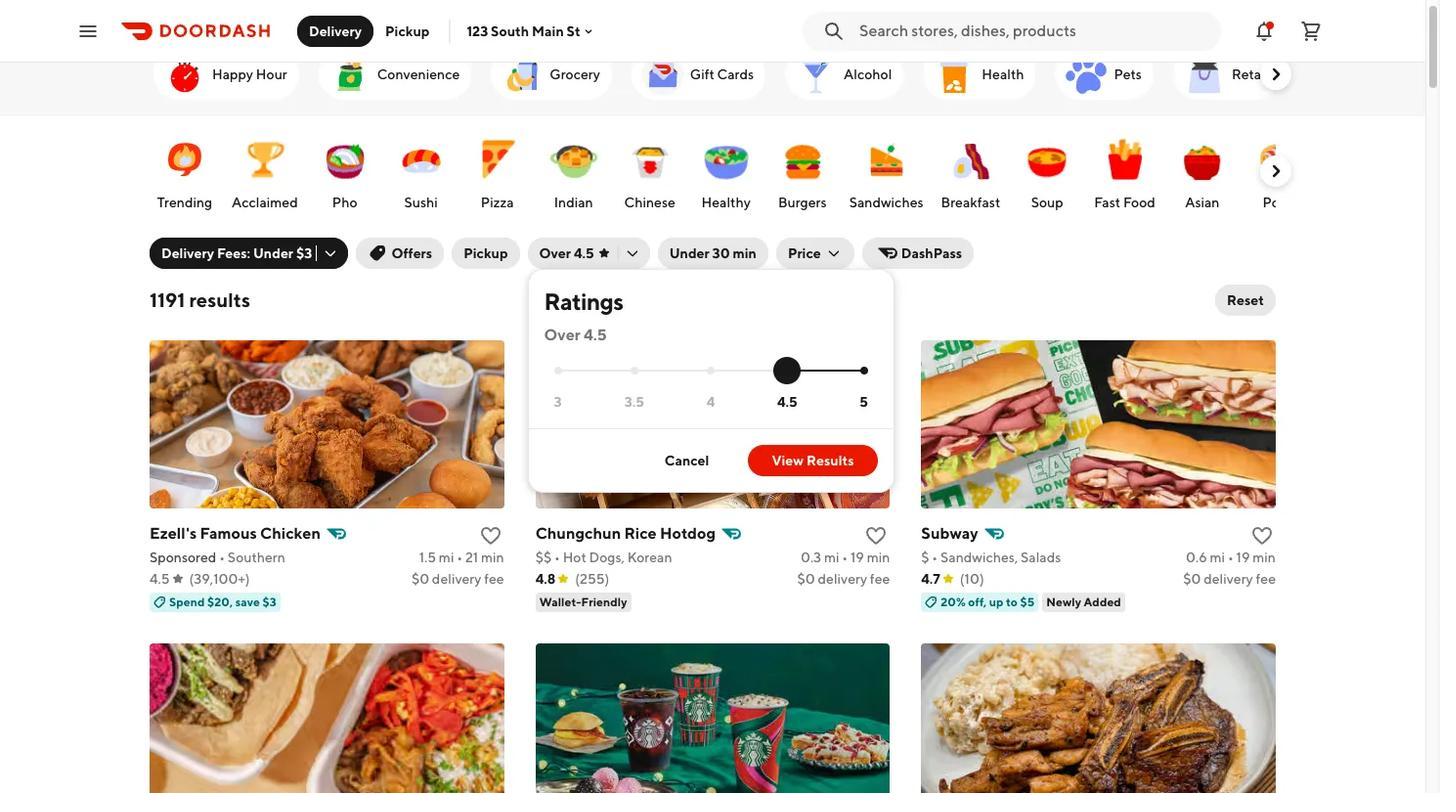 Task type: vqa. For each thing, say whether or not it's contained in the screenshot.
included. in Beef Kabob Plate Enjoy our seasoned and grilled beef kabob plate served with basmati rice, our signature house salad, hummus, and a grilled tomato and pepper. Pita bread included.
no



Task type: locate. For each thing, give the bounding box(es) containing it.
3 $​0 delivery fee from the left
[[1184, 571, 1276, 587]]

0.3 mi • 19 min
[[801, 550, 890, 565]]

min right 0.6
[[1253, 550, 1276, 565]]

19 right 0.3
[[851, 550, 864, 565]]

chinese
[[625, 195, 676, 210]]

southern
[[228, 550, 285, 565]]

1 horizontal spatial $3
[[296, 245, 312, 261]]

1 delivery from the left
[[432, 571, 482, 587]]

0 horizontal spatial click to add this store to your saved list image
[[479, 524, 502, 548]]

soup
[[1032, 195, 1064, 210]]

pickup button up convenience
[[374, 15, 442, 46]]

next button of carousel image
[[1267, 65, 1286, 84]]

delivery up convenience image
[[309, 23, 362, 39]]

2 horizontal spatial mi
[[1210, 550, 1226, 565]]

newly
[[1047, 595, 1082, 609]]

1 $​0 from the left
[[412, 571, 429, 587]]

$​0 down 0.3
[[798, 571, 815, 587]]

pickup up convenience
[[385, 23, 430, 39]]

st
[[567, 23, 581, 39]]

off,
[[969, 595, 987, 609]]

click to add this store to your saved list image for hotdog
[[865, 524, 888, 548]]

1 click to add this store to your saved list image from the left
[[479, 524, 502, 548]]

2 fee from the left
[[870, 571, 890, 587]]

convenience
[[377, 67, 460, 82]]

over 4.5 up ratings
[[539, 245, 594, 261]]

delivery
[[432, 571, 482, 587], [818, 571, 868, 587], [1204, 571, 1254, 587]]

sushi
[[404, 195, 438, 210]]

$​0
[[412, 571, 429, 587], [798, 571, 815, 587], [1184, 571, 1201, 587]]

click to add this store to your saved list image
[[479, 524, 502, 548], [865, 524, 888, 548], [1251, 524, 1274, 548]]

min right 21
[[481, 550, 504, 565]]

1 horizontal spatial click to add this store to your saved list image
[[865, 524, 888, 548]]

1 vertical spatial over 4.5
[[544, 326, 607, 344]]

0 vertical spatial $3
[[296, 245, 312, 261]]

hot
[[563, 550, 587, 565]]

pickup
[[385, 23, 430, 39], [464, 245, 508, 261]]

under left 30
[[670, 245, 710, 261]]

over inside 'button'
[[539, 245, 571, 261]]

1 horizontal spatial 19
[[1237, 550, 1250, 565]]

• left 21
[[457, 550, 463, 565]]

salads
[[1021, 550, 1061, 565]]

(255)
[[575, 571, 610, 587]]

to
[[1006, 595, 1018, 609]]

click to add this store to your saved list image up the 1.5 mi • 21 min
[[479, 524, 502, 548]]

mi for chicken
[[439, 550, 454, 565]]

$3 right save
[[263, 595, 277, 609]]

1 horizontal spatial mi
[[824, 550, 840, 565]]

delivery
[[309, 23, 362, 39], [161, 245, 214, 261]]

delivery down the 1.5 mi • 21 min
[[432, 571, 482, 587]]

1 under from the left
[[253, 245, 293, 261]]

sponsored • southern
[[150, 550, 285, 565]]

$5
[[1021, 595, 1035, 609]]

over 4.5 down ratings
[[544, 326, 607, 344]]

convenience link
[[319, 49, 472, 100]]

korean
[[628, 550, 672, 565]]

pets
[[1114, 67, 1142, 82]]

delivery for hotdog
[[818, 571, 868, 587]]

0 vertical spatial over
[[539, 245, 571, 261]]

0 vertical spatial pickup button
[[374, 15, 442, 46]]

4.8
[[536, 571, 556, 587]]

0 vertical spatial pickup
[[385, 23, 430, 39]]

2 $​0 from the left
[[798, 571, 815, 587]]

$3 down acclaimed
[[296, 245, 312, 261]]

save
[[235, 595, 260, 609]]

$​0 for chicken
[[412, 571, 429, 587]]

fee down the 1.5 mi • 21 min
[[484, 571, 504, 587]]

$​0 delivery fee
[[412, 571, 504, 587], [798, 571, 890, 587], [1184, 571, 1276, 587]]

5 • from the left
[[932, 550, 938, 565]]

1 horizontal spatial pickup
[[464, 245, 508, 261]]

19 for subway
[[1237, 550, 1250, 565]]

over up 3 stars and over icon
[[544, 326, 581, 344]]

1.5 mi • 21 min
[[419, 550, 504, 565]]

spend $20, save $3
[[169, 595, 277, 609]]

1191
[[150, 289, 185, 311]]

delivery left fees:
[[161, 245, 214, 261]]

under
[[253, 245, 293, 261], [670, 245, 710, 261]]

2 19 from the left
[[1237, 550, 1250, 565]]

dashpass
[[902, 245, 963, 261]]

1 horizontal spatial $​0
[[798, 571, 815, 587]]

$​0 down 0.6
[[1184, 571, 1201, 587]]

pickup down pizza
[[464, 245, 508, 261]]

$​0 delivery fee for hotdog
[[798, 571, 890, 587]]

4.5 down ratings
[[584, 326, 607, 344]]

click to add this store to your saved list image up "0.6 mi • 19 min"
[[1251, 524, 1274, 548]]

reset
[[1227, 292, 1265, 308]]

over 4.5 inside 'button'
[[539, 245, 594, 261]]

subway
[[922, 524, 979, 543]]

acclaimed link
[[228, 126, 302, 216]]

south
[[491, 23, 529, 39]]

over down indian
[[539, 245, 571, 261]]

0 vertical spatial over 4.5
[[539, 245, 594, 261]]

19 right 0.6
[[1237, 550, 1250, 565]]

0 items, open order cart image
[[1300, 19, 1323, 43]]

alcohol link
[[785, 49, 904, 100]]

123 south main st
[[467, 23, 581, 39]]

$​0 delivery fee down 0.3 mi • 19 min
[[798, 571, 890, 587]]

retail
[[1232, 67, 1269, 82]]

hotdog
[[660, 524, 716, 543]]

5 stars and over image
[[860, 367, 868, 375]]

• right 0.6
[[1228, 550, 1234, 565]]

2 under from the left
[[670, 245, 710, 261]]

0 horizontal spatial $3
[[263, 595, 277, 609]]

1 horizontal spatial delivery
[[818, 571, 868, 587]]

fee down 0.3 mi • 19 min
[[870, 571, 890, 587]]

convenience image
[[326, 51, 373, 98]]

1 horizontal spatial $​0 delivery fee
[[798, 571, 890, 587]]

delivery fees: under $3
[[161, 245, 312, 261]]

1 vertical spatial delivery
[[161, 245, 214, 261]]

4.5 down sponsored
[[150, 571, 170, 587]]

$​0 down 1.5
[[412, 571, 429, 587]]

pickup button down pizza
[[452, 238, 520, 269]]

mi right 0.3
[[824, 550, 840, 565]]

3 fee from the left
[[1256, 571, 1276, 587]]

1 19 from the left
[[851, 550, 864, 565]]

$3 for delivery fees: under $3
[[296, 245, 312, 261]]

2 click to add this store to your saved list image from the left
[[865, 524, 888, 548]]

1 $​0 delivery fee from the left
[[412, 571, 504, 587]]

offers
[[392, 245, 432, 261]]

click to add this store to your saved list image for chicken
[[479, 524, 502, 548]]

• right $$
[[555, 550, 560, 565]]

0 horizontal spatial under
[[253, 245, 293, 261]]

delivery down 0.3 mi • 19 min
[[818, 571, 868, 587]]

main
[[532, 23, 564, 39]]

fee for hotdog
[[870, 571, 890, 587]]

mi right 0.6
[[1210, 550, 1226, 565]]

rice
[[624, 524, 657, 543]]

0 horizontal spatial pickup
[[385, 23, 430, 39]]

open menu image
[[76, 19, 100, 43]]

click to add this store to your saved list image up 0.3 mi • 19 min
[[865, 524, 888, 548]]

6 • from the left
[[1228, 550, 1234, 565]]

•
[[219, 550, 225, 565], [457, 550, 463, 565], [555, 550, 560, 565], [842, 550, 848, 565], [932, 550, 938, 565], [1228, 550, 1234, 565]]

1 mi from the left
[[439, 550, 454, 565]]

fee down "0.6 mi • 19 min"
[[1256, 571, 1276, 587]]

(10)
[[960, 571, 985, 587]]

2 mi from the left
[[824, 550, 840, 565]]

mi
[[439, 550, 454, 565], [824, 550, 840, 565], [1210, 550, 1226, 565]]

• up (39,100+)
[[219, 550, 225, 565]]

fee
[[484, 571, 504, 587], [870, 571, 890, 587], [1256, 571, 1276, 587]]

• right $
[[932, 550, 938, 565]]

$3 for spend $20, save $3
[[263, 595, 277, 609]]

4
[[707, 394, 715, 409]]

0.3
[[801, 550, 822, 565]]

0 horizontal spatial mi
[[439, 550, 454, 565]]

3 stars and over image
[[554, 367, 562, 375]]

$$
[[536, 550, 552, 565]]

$​0 for hotdog
[[798, 571, 815, 587]]

alcohol image
[[793, 51, 840, 98]]

grocery
[[550, 67, 600, 82]]

4 stars and over image
[[707, 367, 715, 375]]

1 horizontal spatial fee
[[870, 571, 890, 587]]

2 delivery from the left
[[818, 571, 868, 587]]

4.5 inside over 4.5 'button'
[[574, 245, 594, 261]]

up
[[990, 595, 1004, 609]]

19
[[851, 550, 864, 565], [1237, 550, 1250, 565]]

min left $
[[867, 550, 890, 565]]

next button of carousel image
[[1267, 161, 1286, 181]]

min for chungchun rice hotdog
[[867, 550, 890, 565]]

0 horizontal spatial 19
[[851, 550, 864, 565]]

delivery inside button
[[309, 23, 362, 39]]

min right 30
[[733, 245, 757, 261]]

indian
[[554, 195, 593, 210]]

results
[[807, 453, 854, 468]]

health image
[[931, 51, 978, 98]]

1 horizontal spatial pickup button
[[452, 238, 520, 269]]

2 $​0 delivery fee from the left
[[798, 571, 890, 587]]

dogs,
[[589, 550, 625, 565]]

1 horizontal spatial delivery
[[309, 23, 362, 39]]

min for ezell's famous chicken
[[481, 550, 504, 565]]

sandwiches
[[850, 195, 924, 210]]

$3
[[296, 245, 312, 261], [263, 595, 277, 609]]

under right fees:
[[253, 245, 293, 261]]

0.6 mi • 19 min
[[1186, 550, 1276, 565]]

0 horizontal spatial delivery
[[432, 571, 482, 587]]

2 horizontal spatial click to add this store to your saved list image
[[1251, 524, 1274, 548]]

chungchun
[[536, 524, 621, 543]]

happy
[[212, 67, 253, 82]]

ezell's famous chicken
[[150, 524, 321, 543]]

3
[[554, 394, 562, 409]]

pets image
[[1064, 51, 1111, 98]]

under 30 min
[[670, 245, 757, 261]]

2 horizontal spatial $​0
[[1184, 571, 1201, 587]]

1 fee from the left
[[484, 571, 504, 587]]

0 horizontal spatial fee
[[484, 571, 504, 587]]

1 • from the left
[[219, 550, 225, 565]]

2 horizontal spatial delivery
[[1204, 571, 1254, 587]]

0 vertical spatial delivery
[[309, 23, 362, 39]]

poke
[[1263, 195, 1295, 210]]

3 • from the left
[[555, 550, 560, 565]]

offers button
[[356, 238, 444, 269]]

mi right 1.5
[[439, 550, 454, 565]]

1 horizontal spatial under
[[670, 245, 710, 261]]

2 horizontal spatial fee
[[1256, 571, 1276, 587]]

1 vertical spatial $3
[[263, 595, 277, 609]]

0 horizontal spatial $​0
[[412, 571, 429, 587]]

0 horizontal spatial $​0 delivery fee
[[412, 571, 504, 587]]

2 horizontal spatial $​0 delivery fee
[[1184, 571, 1276, 587]]

4.5 up ratings
[[574, 245, 594, 261]]

delivery down "0.6 mi • 19 min"
[[1204, 571, 1254, 587]]

0 horizontal spatial delivery
[[161, 245, 214, 261]]

• right 0.3
[[842, 550, 848, 565]]

$​0 delivery fee down "0.6 mi • 19 min"
[[1184, 571, 1276, 587]]

$​0 delivery fee down the 1.5 mi • 21 min
[[412, 571, 504, 587]]

3 delivery from the left
[[1204, 571, 1254, 587]]



Task type: describe. For each thing, give the bounding box(es) containing it.
view results button
[[749, 445, 878, 476]]

pets link
[[1056, 49, 1154, 100]]

dashpass button
[[862, 238, 974, 269]]

delivery for delivery
[[309, 23, 362, 39]]

sandwiches,
[[941, 550, 1018, 565]]

happy hour link
[[154, 49, 299, 100]]

pho
[[332, 195, 358, 210]]

20% off, up to $5
[[941, 595, 1035, 609]]

fee for chicken
[[484, 571, 504, 587]]

fast food
[[1095, 195, 1156, 210]]

chungchun rice hotdog
[[536, 524, 716, 543]]

ratings
[[544, 288, 624, 315]]

fast
[[1095, 195, 1121, 210]]

0 horizontal spatial pickup button
[[374, 15, 442, 46]]

food
[[1124, 195, 1156, 210]]

cards
[[717, 67, 754, 82]]

1191 results
[[150, 289, 250, 311]]

gift cards link
[[632, 49, 766, 100]]

20%
[[941, 595, 966, 609]]

$
[[922, 550, 930, 565]]

4 • from the left
[[842, 550, 848, 565]]

under 30 min button
[[658, 238, 769, 269]]

burgers
[[778, 195, 827, 210]]

(39,100+)
[[189, 571, 250, 587]]

3 click to add this store to your saved list image from the left
[[1251, 524, 1274, 548]]

30
[[713, 245, 730, 261]]

breakfast
[[941, 195, 1001, 210]]

1 vertical spatial pickup
[[464, 245, 508, 261]]

3.5
[[625, 394, 644, 409]]

min for subway
[[1253, 550, 1276, 565]]

spend
[[169, 595, 205, 609]]

notification bell image
[[1253, 19, 1276, 43]]

reset button
[[1216, 285, 1276, 316]]

view
[[772, 453, 804, 468]]

newly added
[[1047, 595, 1122, 609]]

0.6
[[1186, 550, 1208, 565]]

over 4.5 button
[[528, 238, 650, 269]]

mi for hotdog
[[824, 550, 840, 565]]

21
[[465, 550, 478, 565]]

1 vertical spatial over
[[544, 326, 581, 344]]

grocery image
[[499, 51, 546, 98]]

min inside button
[[733, 245, 757, 261]]

19 for chungchun rice hotdog
[[851, 550, 864, 565]]

$​0 delivery fee for chicken
[[412, 571, 504, 587]]

happy hour image
[[161, 51, 208, 98]]

grocery link
[[491, 49, 612, 100]]

delivery button
[[297, 15, 374, 46]]

$$ • hot dogs, korean
[[536, 550, 672, 565]]

happy hour
[[212, 67, 287, 82]]

hour
[[256, 67, 287, 82]]

added
[[1084, 595, 1122, 609]]

alcohol
[[844, 67, 892, 82]]

retail image
[[1181, 51, 1228, 98]]

wallet-
[[540, 595, 582, 609]]

health link
[[924, 49, 1036, 100]]

fees:
[[217, 245, 250, 261]]

price
[[788, 245, 821, 261]]

gift cards
[[690, 67, 754, 82]]

4.7
[[922, 571, 941, 587]]

view results
[[772, 453, 854, 468]]

sponsored
[[150, 550, 217, 565]]

3 $​0 from the left
[[1184, 571, 1201, 587]]

$20,
[[207, 595, 233, 609]]

health
[[982, 67, 1024, 82]]

Store search: begin typing to search for stores available on DoorDash text field
[[860, 20, 1210, 42]]

1 vertical spatial pickup button
[[452, 238, 520, 269]]

friendly
[[582, 595, 627, 609]]

trending link
[[152, 126, 218, 216]]

3 mi from the left
[[1210, 550, 1226, 565]]

$ • sandwiches, salads
[[922, 550, 1061, 565]]

123
[[467, 23, 488, 39]]

4.5 up view
[[777, 394, 798, 409]]

asian
[[1186, 195, 1220, 210]]

gift
[[690, 67, 715, 82]]

wallet-friendly
[[540, 595, 627, 609]]

under inside button
[[670, 245, 710, 261]]

ezell's
[[150, 524, 197, 543]]

pizza
[[481, 195, 514, 210]]

cancel button
[[641, 445, 733, 476]]

1.5
[[419, 550, 436, 565]]

famous
[[200, 524, 257, 543]]

2 • from the left
[[457, 550, 463, 565]]

3.5 stars and over image
[[631, 367, 638, 375]]

gift cards image
[[639, 51, 686, 98]]

results
[[189, 289, 250, 311]]

123 south main st button
[[467, 23, 596, 39]]

trending
[[157, 195, 212, 210]]

delivery for delivery fees: under $3
[[161, 245, 214, 261]]

delivery for chicken
[[432, 571, 482, 587]]



